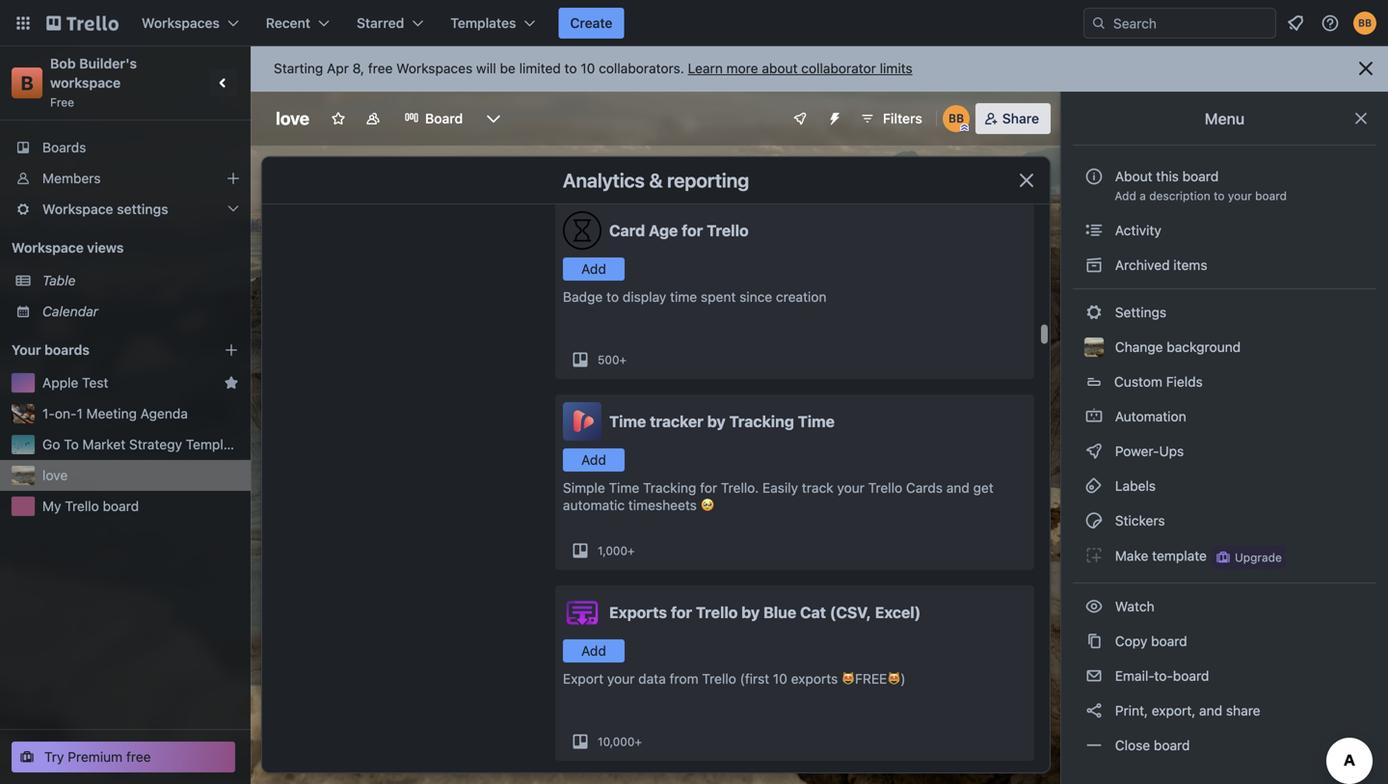Task type: describe. For each thing, give the bounding box(es) containing it.
sm image for archived items
[[1085, 256, 1104, 275]]

upgrade
[[1235, 551, 1283, 564]]

create
[[570, 15, 613, 31]]

change
[[1116, 339, 1164, 355]]

data
[[639, 671, 666, 687]]

power-ups link
[[1073, 436, 1377, 467]]

go to market strategy template link
[[42, 435, 243, 454]]

sm image for labels
[[1085, 476, 1104, 496]]

workspaces button
[[130, 8, 251, 39]]

card
[[610, 221, 645, 240]]

export
[[563, 671, 604, 687]]

badge to display time spent since creation
[[563, 289, 827, 305]]

settings link
[[1073, 297, 1377, 328]]

add for card age for trello
[[582, 261, 607, 277]]

be
[[500, 60, 516, 76]]

customize views image
[[484, 109, 504, 128]]

custom fields
[[1115, 374, 1203, 390]]

😻free😻)
[[842, 671, 906, 687]]

free
[[50, 95, 74, 109]]

0 horizontal spatial 10
[[581, 60, 595, 76]]

export your data from trello (first 10 exports 😻free😻)
[[563, 671, 906, 687]]

workspace for workspace views
[[12, 240, 84, 256]]

collaborators.
[[599, 60, 685, 76]]

time tracker by tracking time
[[610, 412, 835, 431]]

board link
[[393, 103, 475, 134]]

builder's
[[79, 55, 137, 71]]

and inside the simple time tracking for trello. easily track your trello cards and get automatic timesheets 🥹
[[947, 480, 970, 496]]

archived
[[1116, 257, 1170, 273]]

sm image for activity
[[1085, 221, 1104, 240]]

star or unstar board image
[[331, 111, 346, 126]]

card age for trello
[[610, 221, 749, 240]]

sm image for print, export, and share
[[1085, 701, 1104, 720]]

archived items
[[1112, 257, 1208, 273]]

go to market strategy template
[[42, 436, 243, 452]]

premium
[[68, 749, 123, 765]]

workspace
[[50, 75, 121, 91]]

template
[[1153, 548, 1207, 564]]

my trello board
[[42, 498, 139, 514]]

1 vertical spatial 10
[[773, 671, 788, 687]]

description
[[1150, 189, 1211, 203]]

activity
[[1112, 222, 1162, 238]]

close
[[1116, 737, 1151, 753]]

add for exports for trello by blue cat (csv, excel)
[[582, 643, 607, 659]]

try premium free button
[[12, 742, 235, 773]]

love link
[[42, 466, 239, 485]]

labels link
[[1073, 471, 1377, 502]]

0 horizontal spatial bob builder (bobbuilder40) image
[[943, 105, 970, 132]]

1 vertical spatial and
[[1200, 703, 1223, 719]]

bob builder's workspace link
[[50, 55, 140, 91]]

this
[[1157, 168, 1179, 184]]

0 vertical spatial for
[[682, 221, 703, 240]]

archived items link
[[1073, 250, 1377, 281]]

filters button
[[855, 103, 929, 134]]

watch
[[1112, 598, 1159, 614]]

change background
[[1112, 339, 1241, 355]]

apple test link
[[42, 373, 216, 393]]

your for trello
[[838, 480, 865, 496]]

add button for time
[[563, 448, 625, 472]]

copy
[[1116, 633, 1148, 649]]

board up activity "link"
[[1256, 189, 1288, 203]]

on-
[[55, 406, 77, 421]]

starred button
[[345, 8, 435, 39]]

workspace navigation collapse icon image
[[210, 69, 237, 96]]

search image
[[1092, 15, 1107, 31]]

share button
[[976, 103, 1051, 134]]

open information menu image
[[1321, 14, 1341, 33]]

1 horizontal spatial to
[[607, 289, 619, 305]]

analytics & reporting
[[563, 169, 750, 191]]

export,
[[1152, 703, 1196, 719]]

500 +
[[598, 353, 627, 367]]

1 vertical spatial by
[[742, 603, 760, 622]]

this member is an admin of this board. image
[[960, 123, 969, 132]]

bob
[[50, 55, 76, 71]]

learn
[[688, 60, 723, 76]]

time inside the simple time tracking for trello. easily track your trello cards and get automatic timesheets 🥹
[[609, 480, 640, 496]]

fields
[[1167, 374, 1203, 390]]

trello inside my trello board "link"
[[65, 498, 99, 514]]

collaborator
[[802, 60, 877, 76]]

cat
[[801, 603, 827, 622]]

for inside the simple time tracking for trello. easily track your trello cards and get automatic timesheets 🥹
[[700, 480, 718, 496]]

sm image for automation
[[1085, 407, 1104, 426]]

b link
[[12, 68, 42, 98]]

limited
[[520, 60, 561, 76]]

share
[[1003, 110, 1040, 126]]

love inside board name text field
[[276, 108, 310, 129]]

workspace visible image
[[366, 111, 381, 126]]

board up description
[[1183, 168, 1219, 184]]

try
[[44, 749, 64, 765]]

template
[[186, 436, 243, 452]]

sm image for power-ups
[[1085, 442, 1104, 461]]

trello left blue
[[696, 603, 738, 622]]

primary element
[[0, 0, 1389, 46]]

timesheets
[[629, 497, 697, 513]]

members link
[[0, 163, 251, 194]]

change background link
[[1073, 332, 1377, 363]]

ups
[[1160, 443, 1185, 459]]

apple test
[[42, 375, 108, 391]]

10,000
[[598, 735, 635, 748]]

go
[[42, 436, 60, 452]]

trello down reporting
[[707, 221, 749, 240]]

email-to-board
[[1112, 668, 1210, 684]]

exports
[[792, 671, 838, 687]]

badge
[[563, 289, 603, 305]]

market
[[82, 436, 126, 452]]

board down export,
[[1154, 737, 1191, 753]]

board up print, export, and share
[[1174, 668, 1210, 684]]

Search field
[[1107, 9, 1276, 38]]

strategy
[[129, 436, 182, 452]]

0 vertical spatial free
[[368, 60, 393, 76]]

display
[[623, 289, 667, 305]]

sm image for settings
[[1085, 303, 1104, 322]]

time
[[670, 289, 698, 305]]

blue
[[764, 603, 797, 622]]

about
[[1116, 168, 1153, 184]]



Task type: vqa. For each thing, say whether or not it's contained in the screenshot.
'Your boards with 1 items' element
no



Task type: locate. For each thing, give the bounding box(es) containing it.
+ down display
[[620, 353, 627, 367]]

items
[[1174, 257, 1208, 273]]

1 vertical spatial free
[[126, 749, 151, 765]]

board inside "link"
[[103, 498, 139, 514]]

add board image
[[224, 342, 239, 358]]

1 vertical spatial workspace
[[12, 240, 84, 256]]

sm image inside "labels" 'link'
[[1085, 476, 1104, 496]]

0 vertical spatial to
[[565, 60, 577, 76]]

excel)
[[876, 603, 921, 622]]

sm image
[[1085, 407, 1104, 426], [1085, 442, 1104, 461], [1085, 476, 1104, 496], [1085, 511, 1104, 530], [1085, 546, 1104, 565], [1085, 597, 1104, 616], [1085, 666, 1104, 686]]

bob builder (bobbuilder40) image right open information menu icon
[[1354, 12, 1377, 35]]

settings
[[117, 201, 168, 217]]

0 vertical spatial add button
[[563, 258, 625, 281]]

add button for exports
[[563, 639, 625, 663]]

email-to-board link
[[1073, 661, 1377, 692]]

1 vertical spatial for
[[700, 480, 718, 496]]

1
[[77, 406, 83, 421]]

2 sm image from the top
[[1085, 256, 1104, 275]]

0 vertical spatial by
[[708, 412, 726, 431]]

Board name text field
[[266, 103, 319, 134]]

sm image left watch
[[1085, 597, 1104, 616]]

0 vertical spatial +
[[620, 353, 627, 367]]

print, export, and share
[[1112, 703, 1261, 719]]

from
[[670, 671, 699, 687]]

activity link
[[1073, 215, 1377, 246]]

and left get
[[947, 480, 970, 496]]

500
[[598, 353, 620, 367]]

custom
[[1115, 374, 1163, 390]]

filters
[[883, 110, 923, 126]]

sm image inside watch link
[[1085, 597, 1104, 616]]

sm image inside automation link
[[1085, 407, 1104, 426]]

sm image for stickers
[[1085, 511, 1104, 530]]

1 horizontal spatial workspaces
[[397, 60, 473, 76]]

exports
[[610, 603, 667, 622]]

starting
[[274, 60, 323, 76]]

add button up simple
[[563, 448, 625, 472]]

sm image inside the power-ups link
[[1085, 442, 1104, 461]]

0 vertical spatial your
[[1229, 189, 1253, 203]]

1 vertical spatial to
[[1214, 189, 1225, 203]]

love left star or unstar board image
[[276, 108, 310, 129]]

0 horizontal spatial your
[[608, 671, 635, 687]]

2 sm image from the top
[[1085, 442, 1104, 461]]

+ down data
[[635, 735, 642, 748]]

calendar link
[[42, 302, 239, 321]]

0 vertical spatial workspaces
[[142, 15, 220, 31]]

cards
[[907, 480, 943, 496]]

1 horizontal spatial free
[[368, 60, 393, 76]]

workspaces up board "link"
[[397, 60, 473, 76]]

2 horizontal spatial to
[[1214, 189, 1225, 203]]

trello right the my
[[65, 498, 99, 514]]

your up activity "link"
[[1229, 189, 1253, 203]]

sm image left close
[[1085, 736, 1104, 755]]

1 horizontal spatial bob builder (bobbuilder40) image
[[1354, 12, 1377, 35]]

4 sm image from the top
[[1085, 632, 1104, 651]]

tracking up timesheets
[[643, 480, 697, 496]]

calendar
[[42, 303, 98, 319]]

6 sm image from the top
[[1085, 736, 1104, 755]]

2 vertical spatial to
[[607, 289, 619, 305]]

love up the my
[[42, 467, 68, 483]]

free right 8,
[[368, 60, 393, 76]]

stickers
[[1112, 513, 1166, 529]]

to up activity "link"
[[1214, 189, 1225, 203]]

free inside try premium free button
[[126, 749, 151, 765]]

workspace up table
[[12, 240, 84, 256]]

sm image left archived
[[1085, 256, 1104, 275]]

sm image left automation
[[1085, 407, 1104, 426]]

workspace down members
[[42, 201, 113, 217]]

+ down timesheets
[[628, 544, 635, 557]]

spent
[[701, 289, 736, 305]]

settings
[[1112, 304, 1167, 320]]

0 horizontal spatial tracking
[[643, 480, 697, 496]]

track
[[802, 480, 834, 496]]

board down love "link"
[[103, 498, 139, 514]]

1,000
[[598, 544, 628, 557]]

stickers link
[[1073, 505, 1377, 536]]

1 sm image from the top
[[1085, 407, 1104, 426]]

sm image for close board
[[1085, 736, 1104, 755]]

🥹
[[701, 497, 714, 513]]

workspaces inside 'dropdown button'
[[142, 15, 220, 31]]

automation
[[1112, 408, 1187, 424]]

your left data
[[608, 671, 635, 687]]

1 horizontal spatial tracking
[[730, 412, 795, 431]]

about
[[762, 60, 798, 76]]

1 vertical spatial workspaces
[[397, 60, 473, 76]]

0 vertical spatial love
[[276, 108, 310, 129]]

copy board
[[1112, 633, 1188, 649]]

exports for trello by blue cat (csv, excel)
[[610, 603, 921, 622]]

to right 'limited'
[[565, 60, 577, 76]]

sm image for make template
[[1085, 546, 1104, 565]]

trello right from
[[703, 671, 737, 687]]

10,000 +
[[598, 735, 642, 748]]

sm image inside copy board link
[[1085, 632, 1104, 651]]

bob builder (bobbuilder40) image right filters
[[943, 105, 970, 132]]

apple
[[42, 375, 78, 391]]

sm image left activity
[[1085, 221, 1104, 240]]

1 horizontal spatial by
[[742, 603, 760, 622]]

automation link
[[1073, 401, 1377, 432]]

test
[[82, 375, 108, 391]]

your inside about this board add a description to your board
[[1229, 189, 1253, 203]]

your right track
[[838, 480, 865, 496]]

5 sm image from the top
[[1085, 701, 1104, 720]]

sm image inside "close board" link
[[1085, 736, 1104, 755]]

automation image
[[820, 103, 847, 130]]

custom fields button
[[1073, 367, 1377, 397]]

1-on-1 meeting agenda link
[[42, 404, 239, 423]]

sm image left print,
[[1085, 701, 1104, 720]]

limits
[[880, 60, 913, 76]]

sm image left stickers
[[1085, 511, 1104, 530]]

simple time tracking for trello. easily track your trello cards and get automatic timesheets 🥹
[[563, 480, 994, 513]]

agenda
[[141, 406, 188, 421]]

apr
[[327, 60, 349, 76]]

your inside the simple time tracking for trello. easily track your trello cards and get automatic timesheets 🥹
[[838, 480, 865, 496]]

love inside "link"
[[42, 467, 68, 483]]

to
[[64, 436, 79, 452]]

1 horizontal spatial and
[[1200, 703, 1223, 719]]

your for board
[[1229, 189, 1253, 203]]

1 vertical spatial your
[[838, 480, 865, 496]]

sm image inside stickers link
[[1085, 511, 1104, 530]]

by left blue
[[742, 603, 760, 622]]

1 sm image from the top
[[1085, 221, 1104, 240]]

2 horizontal spatial your
[[1229, 189, 1253, 203]]

sm image left email-
[[1085, 666, 1104, 686]]

creation
[[776, 289, 827, 305]]

0 notifications image
[[1285, 12, 1308, 35]]

tracking up easily
[[730, 412, 795, 431]]

background
[[1167, 339, 1241, 355]]

tracking inside the simple time tracking for trello. easily track your trello cards and get automatic timesheets 🥹
[[643, 480, 697, 496]]

make template
[[1112, 548, 1207, 564]]

1 vertical spatial love
[[42, 467, 68, 483]]

time up automatic
[[609, 480, 640, 496]]

sm image left the labels
[[1085, 476, 1104, 496]]

your boards
[[12, 342, 90, 358]]

boards
[[44, 342, 90, 358]]

will
[[476, 60, 496, 76]]

2 vertical spatial for
[[671, 603, 693, 622]]

3 sm image from the top
[[1085, 303, 1104, 322]]

0 vertical spatial workspace
[[42, 201, 113, 217]]

sm image for watch
[[1085, 597, 1104, 616]]

sm image left settings
[[1085, 303, 1104, 322]]

1 horizontal spatial 10
[[773, 671, 788, 687]]

2 add button from the top
[[563, 448, 625, 472]]

sm image left copy
[[1085, 632, 1104, 651]]

sm image inside archived items link
[[1085, 256, 1104, 275]]

to inside about this board add a description to your board
[[1214, 189, 1225, 203]]

add button for card
[[563, 258, 625, 281]]

print, export, and share link
[[1073, 695, 1377, 726]]

about this board add a description to your board
[[1115, 168, 1288, 203]]

your boards with 5 items element
[[12, 339, 195, 362]]

+ for card
[[620, 353, 627, 367]]

1 vertical spatial add button
[[563, 448, 625, 472]]

close board
[[1112, 737, 1191, 753]]

add inside about this board add a description to your board
[[1115, 189, 1137, 203]]

add for time tracker by tracking time
[[582, 452, 607, 468]]

starting apr 8, free workspaces will be limited to 10 collaborators. learn more about collaborator limits
[[274, 60, 913, 76]]

workspace
[[42, 201, 113, 217], [12, 240, 84, 256]]

0 horizontal spatial love
[[42, 467, 68, 483]]

1 vertical spatial tracking
[[643, 480, 697, 496]]

tracker
[[650, 412, 704, 431]]

add
[[1115, 189, 1137, 203], [582, 261, 607, 277], [582, 452, 607, 468], [582, 643, 607, 659]]

reporting
[[667, 169, 750, 191]]

for right exports
[[671, 603, 693, 622]]

2 vertical spatial add button
[[563, 639, 625, 663]]

workspace inside popup button
[[42, 201, 113, 217]]

3 sm image from the top
[[1085, 476, 1104, 496]]

back to home image
[[46, 8, 119, 39]]

0 horizontal spatial free
[[126, 749, 151, 765]]

free right premium
[[126, 749, 151, 765]]

0 vertical spatial and
[[947, 480, 970, 496]]

for right age
[[682, 221, 703, 240]]

1 add button from the top
[[563, 258, 625, 281]]

8,
[[353, 60, 365, 76]]

0 vertical spatial tracking
[[730, 412, 795, 431]]

sm image
[[1085, 221, 1104, 240], [1085, 256, 1104, 275], [1085, 303, 1104, 322], [1085, 632, 1104, 651], [1085, 701, 1104, 720], [1085, 736, 1104, 755]]

time up track
[[798, 412, 835, 431]]

starred icon image
[[224, 375, 239, 391]]

0 horizontal spatial to
[[565, 60, 577, 76]]

trello inside the simple time tracking for trello. easily track your trello cards and get automatic timesheets 🥹
[[869, 480, 903, 496]]

0 horizontal spatial workspaces
[[142, 15, 220, 31]]

5 sm image from the top
[[1085, 546, 1104, 565]]

board
[[1183, 168, 1219, 184], [1256, 189, 1288, 203], [103, 498, 139, 514], [1152, 633, 1188, 649], [1174, 668, 1210, 684], [1154, 737, 1191, 753]]

4 sm image from the top
[[1085, 511, 1104, 530]]

sm image inside 'print, export, and share' link
[[1085, 701, 1104, 720]]

+ for exports
[[635, 735, 642, 748]]

10 right (first
[[773, 671, 788, 687]]

for up 🥹
[[700, 480, 718, 496]]

sm image left "power-"
[[1085, 442, 1104, 461]]

board up to- at the right of the page
[[1152, 633, 1188, 649]]

board
[[425, 110, 463, 126]]

add up simple
[[582, 452, 607, 468]]

7 sm image from the top
[[1085, 666, 1104, 686]]

make
[[1116, 548, 1149, 564]]

power ups image
[[793, 111, 808, 126]]

email-
[[1116, 668, 1155, 684]]

your
[[1229, 189, 1253, 203], [838, 480, 865, 496], [608, 671, 635, 687]]

bob builder (bobbuilder40) image
[[1354, 12, 1377, 35], [943, 105, 970, 132]]

1 vertical spatial +
[[628, 544, 635, 557]]

templates
[[451, 15, 516, 31]]

sm image inside activity "link"
[[1085, 221, 1104, 240]]

to right badge
[[607, 289, 619, 305]]

sm image for email-to-board
[[1085, 666, 1104, 686]]

labels
[[1112, 478, 1156, 494]]

and left share
[[1200, 703, 1223, 719]]

age
[[649, 221, 678, 240]]

+ for time
[[628, 544, 635, 557]]

10 down create button
[[581, 60, 595, 76]]

templates button
[[439, 8, 547, 39]]

6 sm image from the top
[[1085, 597, 1104, 616]]

add button up export
[[563, 639, 625, 663]]

2 vertical spatial +
[[635, 735, 642, 748]]

boards link
[[0, 132, 251, 163]]

share
[[1227, 703, 1261, 719]]

0 vertical spatial bob builder (bobbuilder40) image
[[1354, 12, 1377, 35]]

since
[[740, 289, 773, 305]]

recent
[[266, 15, 311, 31]]

sm image for copy board
[[1085, 632, 1104, 651]]

trello left cards
[[869, 480, 903, 496]]

starred
[[357, 15, 404, 31]]

workspaces up the workspace navigation collapse icon
[[142, 15, 220, 31]]

1 vertical spatial bob builder (bobbuilder40) image
[[943, 105, 970, 132]]

0 horizontal spatial and
[[947, 480, 970, 496]]

add up export
[[582, 643, 607, 659]]

sm image inside settings link
[[1085, 303, 1104, 322]]

by right tracker
[[708, 412, 726, 431]]

1-
[[42, 406, 55, 421]]

sm image left the make
[[1085, 546, 1104, 565]]

add button up badge
[[563, 258, 625, 281]]

add up badge
[[582, 261, 607, 277]]

easily
[[763, 480, 799, 496]]

sm image inside email-to-board link
[[1085, 666, 1104, 686]]

0 vertical spatial 10
[[581, 60, 595, 76]]

add left a
[[1115, 189, 1137, 203]]

&
[[649, 169, 663, 191]]

(first
[[740, 671, 770, 687]]

1 horizontal spatial love
[[276, 108, 310, 129]]

to-
[[1155, 668, 1174, 684]]

2 vertical spatial your
[[608, 671, 635, 687]]

print,
[[1116, 703, 1149, 719]]

menu
[[1205, 109, 1245, 128]]

0 horizontal spatial by
[[708, 412, 726, 431]]

trello.
[[721, 480, 759, 496]]

1 horizontal spatial your
[[838, 480, 865, 496]]

time left tracker
[[610, 412, 646, 431]]

3 add button from the top
[[563, 639, 625, 663]]

bob builder's workspace free
[[50, 55, 140, 109]]

your
[[12, 342, 41, 358]]

workspace for workspace settings
[[42, 201, 113, 217]]



